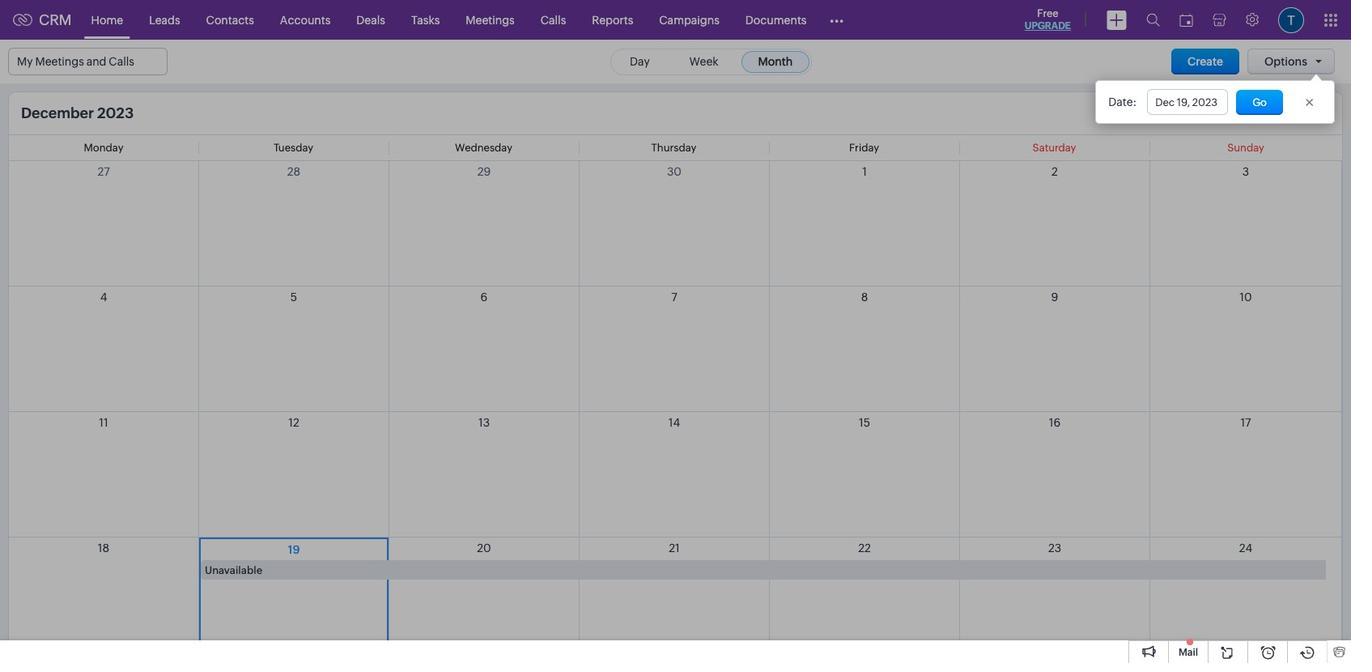 Task type: locate. For each thing, give the bounding box(es) containing it.
accounts link
[[267, 0, 344, 39]]

19
[[288, 543, 300, 556]]

deals
[[356, 13, 385, 26]]

tasks
[[411, 13, 440, 26]]

5
[[291, 291, 297, 304]]

1 vertical spatial calls
[[109, 55, 134, 68]]

mail
[[1179, 647, 1198, 658]]

23
[[1048, 542, 1062, 555]]

december
[[21, 104, 94, 121]]

my meetings and calls
[[17, 55, 134, 68]]

thursday
[[651, 142, 697, 154]]

free
[[1037, 7, 1059, 19]]

create
[[1188, 55, 1223, 68]]

reports
[[592, 13, 633, 26]]

meetings
[[466, 13, 515, 26], [35, 55, 84, 68]]

unavailable
[[205, 564, 262, 577]]

documents link
[[733, 0, 820, 39]]

2023
[[97, 104, 134, 121]]

calls right and
[[109, 55, 134, 68]]

leads
[[149, 13, 180, 26]]

24
[[1239, 542, 1253, 555]]

0 vertical spatial meetings
[[466, 13, 515, 26]]

22
[[858, 542, 871, 555]]

month
[[758, 55, 793, 68]]

1 vertical spatial meetings
[[35, 55, 84, 68]]

calls link
[[528, 0, 579, 39]]

6
[[481, 291, 488, 304]]

calls
[[541, 13, 566, 26], [109, 55, 134, 68]]

12
[[288, 416, 299, 429]]

home link
[[78, 0, 136, 39]]

contacts link
[[193, 0, 267, 39]]

documents
[[746, 13, 807, 26]]

17
[[1241, 416, 1251, 429]]

1 horizontal spatial calls
[[541, 13, 566, 26]]

0 vertical spatial calls
[[541, 13, 566, 26]]

contacts
[[206, 13, 254, 26]]

december 2023
[[21, 104, 134, 121]]

meetings left calls 'link'
[[466, 13, 515, 26]]

None button
[[1236, 89, 1283, 115]]

day
[[630, 55, 650, 68]]

meetings right my
[[35, 55, 84, 68]]

day link
[[613, 51, 667, 72]]

calls left reports
[[541, 13, 566, 26]]

0 horizontal spatial meetings
[[35, 55, 84, 68]]

21
[[669, 542, 680, 555]]

20
[[477, 542, 491, 555]]

7
[[671, 291, 677, 304]]

3
[[1243, 165, 1249, 178]]

13
[[478, 416, 490, 429]]

18
[[98, 542, 109, 555]]

reports link
[[579, 0, 646, 39]]



Task type: describe. For each thing, give the bounding box(es) containing it.
tuesday
[[274, 142, 313, 154]]

10
[[1240, 291, 1252, 304]]

deals link
[[344, 0, 398, 39]]

campaigns link
[[646, 0, 733, 39]]

crm
[[39, 11, 72, 28]]

sunday
[[1228, 142, 1264, 154]]

8
[[861, 291, 868, 304]]

week
[[689, 55, 719, 68]]

2
[[1052, 165, 1058, 178]]

my
[[17, 55, 33, 68]]

free upgrade
[[1025, 7, 1071, 32]]

home
[[91, 13, 123, 26]]

11
[[99, 416, 108, 429]]

leads link
[[136, 0, 193, 39]]

30
[[667, 165, 682, 178]]

29
[[477, 165, 491, 178]]

saturday
[[1033, 142, 1076, 154]]

1 horizontal spatial meetings
[[466, 13, 515, 26]]

mmm d, yyyy text field
[[1147, 89, 1228, 115]]

upgrade
[[1025, 20, 1071, 32]]

14
[[669, 416, 680, 429]]

friday
[[849, 142, 879, 154]]

tasks link
[[398, 0, 453, 39]]

meetings link
[[453, 0, 528, 39]]

campaigns
[[659, 13, 720, 26]]

and
[[86, 55, 106, 68]]

9
[[1051, 291, 1058, 304]]

crm link
[[13, 11, 72, 28]]

16
[[1049, 416, 1061, 429]]

accounts
[[280, 13, 331, 26]]

15
[[859, 416, 870, 429]]

4
[[100, 291, 107, 304]]

1
[[862, 165, 867, 178]]

week link
[[672, 51, 736, 72]]

monday
[[84, 142, 123, 154]]

options
[[1265, 55, 1308, 68]]

month link
[[741, 51, 810, 72]]

28
[[287, 165, 301, 178]]

wednesday
[[455, 142, 512, 154]]

0 horizontal spatial calls
[[109, 55, 134, 68]]

27
[[97, 165, 110, 178]]

date:
[[1109, 96, 1137, 108]]

calls inside calls 'link'
[[541, 13, 566, 26]]



Task type: vqa. For each thing, say whether or not it's contained in the screenshot.


